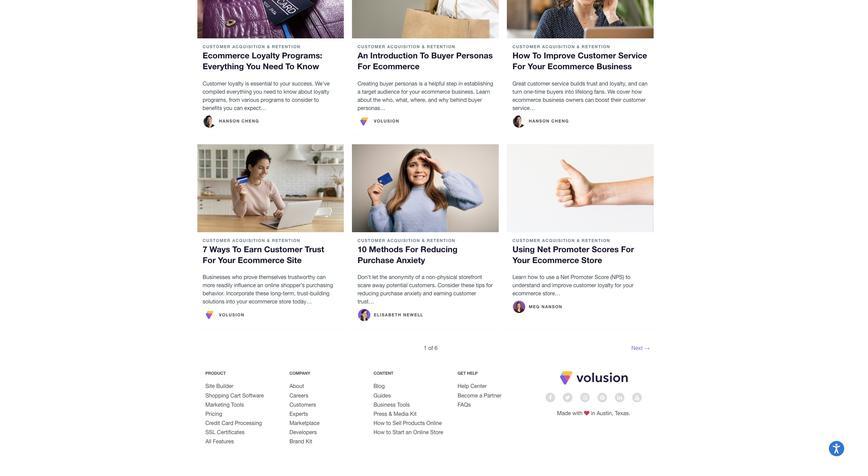 Task type: describe. For each thing, give the bounding box(es) containing it.
0 vertical spatial help
[[467, 371, 478, 376]]

your inside customer loyalty is essential to your success. we've compiled everything you need to know about loyalty programs, from various programs to consider to benefits you can expect…
[[280, 80, 290, 87]]

scare
[[358, 282, 371, 289]]

all features link
[[205, 439, 234, 445]]

potential
[[386, 282, 408, 289]]

a inside learn how to use a net promoter score (nps) to understand and improve customer loyalty for your ecommerce store…
[[556, 274, 559, 280]]

target
[[362, 89, 376, 95]]

in inside creating buyer personas is a helpful step in establishing a target audience for your ecommerce business. learn about the who, what, where, and why behind buyer personas…
[[458, 80, 463, 87]]

7 ways to earn customer trust for your ecommerce site image
[[197, 144, 344, 232]]

readily
[[217, 282, 232, 289]]

customer inside don't let the anonymity of a non-physical storefront scare away potential customers. consider these tips for reducing purchase anxiety and earning customer trust…
[[453, 291, 476, 297]]

acquisition for net
[[542, 238, 575, 243]]

non-
[[426, 274, 437, 280]]

businesses
[[203, 274, 230, 280]]

cheng for need
[[242, 119, 259, 124]]

how inside customer acquisition & retention how to improve customer service for your ecommerce business
[[513, 51, 530, 60]]

processing
[[235, 420, 262, 426]]

pagination navigation
[[196, 341, 655, 356]]

heart image
[[584, 411, 589, 416]]

tips
[[476, 282, 485, 289]]

10
[[358, 245, 367, 254]]

guides
[[374, 393, 391, 399]]

pricing
[[205, 411, 222, 417]]

1 vertical spatial loyalty
[[314, 89, 329, 95]]

blog link
[[374, 383, 385, 389]]

learn how to use a net promoter score (nps) to understand and improve customer loyalty for your ecommerce store…
[[513, 274, 634, 297]]

customer for to
[[203, 80, 227, 87]]

ecommerce inside customer acquisition & retention how to improve customer service for your ecommerce business
[[548, 62, 594, 71]]

get
[[458, 371, 466, 376]]

customers link
[[289, 402, 316, 408]]

ssl
[[205, 430, 215, 436]]

elisabeth newell
[[374, 313, 423, 318]]

0 vertical spatial buyer
[[380, 80, 393, 87]]

for inside customer acquisition & retention 7 ways to earn customer trust for your ecommerce site
[[203, 255, 216, 265]]

we
[[608, 89, 615, 95]]

site builder link
[[205, 383, 233, 389]]

great customer service builds trust and loyalty, and can turn one-time buyers into lifelong fans. we cover how ecommerce business owners can boost their customer service…
[[513, 80, 648, 111]]

made with
[[557, 410, 584, 416]]

company
[[289, 371, 310, 376]]

into inside businesses who prove themselves trustworthy can more readily influence an online shopper's purchasing behavior. incorporate these long-term, trust-building solutions into your ecommerce store today…
[[226, 299, 235, 305]]

a left the helpful
[[424, 80, 427, 87]]

trust…
[[358, 299, 374, 305]]

acquisition for to
[[542, 44, 575, 49]]

press & media kit link
[[374, 411, 417, 417]]

today…
[[293, 299, 312, 305]]

an inside blog guides business tools press & media kit how to sell products online how to start an online store
[[406, 430, 412, 436]]

establishing
[[464, 80, 493, 87]]

retention for buyer
[[427, 44, 455, 49]]

the inside don't let the anonymity of a non-physical storefront scare away potential customers. consider these tips for reducing purchase anxiety and earning customer trust…
[[380, 274, 387, 280]]

customer for how
[[513, 44, 540, 49]]

acquisition for introduction
[[387, 44, 420, 49]]

customer for 10
[[358, 238, 386, 243]]

physical
[[437, 274, 457, 280]]

earning
[[434, 291, 452, 297]]

net for using
[[537, 245, 551, 254]]

customers
[[289, 402, 316, 408]]

building
[[310, 291, 329, 297]]

hanson cheng for for
[[529, 119, 569, 124]]

how inside learn how to use a net promoter score (nps) to understand and improve customer loyalty for your ecommerce store…
[[528, 274, 538, 280]]

marketplace link
[[289, 420, 320, 426]]

introduction
[[370, 51, 418, 60]]

can inside businesses who prove themselves trustworthy can more readily influence an online shopper's purchasing behavior. incorporate these long-term, trust-building solutions into your ecommerce store today…
[[317, 274, 326, 280]]

certificates
[[217, 430, 245, 436]]

time
[[535, 89, 545, 95]]

software
[[242, 393, 264, 399]]

into inside great customer service builds trust and loyalty, and can turn one-time buyers into lifelong fans. we cover how ecommerce business owners can boost their customer service…
[[565, 89, 574, 95]]

about inside creating buyer personas is a helpful step in establishing a target audience for your ecommerce business. learn about the who, what, where, and why behind buyer personas…
[[358, 97, 372, 103]]

how inside great customer service builds trust and loyalty, and can turn one-time buyers into lifelong fans. we cover how ecommerce business owners can boost their customer service…
[[632, 89, 642, 95]]

follow volusion on youtube image
[[635, 395, 639, 401]]

behavior.
[[203, 291, 225, 297]]

0 vertical spatial loyalty
[[228, 80, 244, 87]]

features
[[213, 439, 234, 445]]

10 methods for reducing purchase anxiety image
[[352, 144, 499, 232]]

your inside customer acquisition & retention using net promoter scores for your ecommerce store
[[513, 255, 530, 265]]

customer for ecommerce
[[203, 44, 231, 49]]

is inside customer loyalty is essential to your success. we've compiled everything you need to know about loyalty programs, from various programs to consider to benefits you can expect…
[[245, 80, 249, 87]]

help center link
[[458, 383, 487, 389]]

hanson cheng for need
[[219, 119, 259, 124]]

about
[[289, 383, 304, 389]]

and inside don't let the anonymity of a non-physical storefront scare away potential customers. consider these tips for reducing purchase anxiety and earning customer trust…
[[423, 291, 432, 297]]

retention for earn
[[272, 238, 300, 243]]

1 horizontal spatial in
[[591, 410, 595, 416]]

promoter for scores
[[553, 245, 590, 254]]

learn inside creating buyer personas is a helpful step in establishing a target audience for your ecommerce business. learn about the who, what, where, and why behind buyer personas…
[[476, 89, 490, 95]]

2 vertical spatial how
[[374, 430, 385, 436]]

and inside learn how to use a net promoter score (nps) to understand and improve customer loyalty for your ecommerce store…
[[542, 282, 551, 289]]

net for a
[[561, 274, 569, 280]]

all
[[205, 439, 211, 445]]

customer inside learn how to use a net promoter score (nps) to understand and improve customer loyalty for your ecommerce store…
[[573, 282, 596, 289]]

cart
[[230, 393, 241, 399]]

blog
[[374, 383, 385, 389]]

store
[[279, 299, 291, 305]]

programs:
[[282, 51, 322, 60]]

an introduction to buyer personas for ecommerce image
[[352, 0, 499, 39]]

ecommerce inside customer acquisition & retention using net promoter scores for your ecommerce store
[[532, 255, 579, 265]]

lifelong
[[575, 89, 593, 95]]

business tools link
[[374, 402, 410, 408]]

cheng for for
[[551, 119, 569, 124]]

to left start
[[386, 430, 391, 436]]

1 of 6
[[424, 345, 438, 351]]

0 vertical spatial online
[[426, 420, 442, 426]]

1
[[424, 345, 427, 351]]

creating buyer personas is a helpful step in establishing a target audience for your ecommerce business. learn about the who, what, where, and why behind buyer personas…
[[358, 80, 493, 111]]

your inside creating buyer personas is a helpful step in establishing a target audience for your ecommerce business. learn about the who, what, where, and why behind buyer personas…
[[409, 89, 420, 95]]

customer acquisition & retention how to improve customer service for your ecommerce business
[[513, 44, 647, 71]]

hanson cheng link for for
[[513, 115, 569, 128]]

essential
[[251, 80, 272, 87]]

volusion link for ecommerce
[[358, 115, 399, 128]]

ways
[[209, 245, 230, 254]]

1 vertical spatial buyer
[[468, 97, 482, 103]]

can down lifelong
[[585, 97, 594, 103]]

& for reducing
[[422, 238, 425, 243]]

guides link
[[374, 393, 391, 399]]

newell
[[403, 313, 423, 318]]

to inside customer acquisition & retention an introduction to buyer personas for ecommerce
[[420, 51, 429, 60]]

for inside don't let the anonymity of a non-physical storefront scare away potential customers. consider these tips for reducing purchase anxiety and earning customer trust…
[[486, 282, 493, 289]]

an inside businesses who prove themselves trustworthy can more readily influence an online shopper's purchasing behavior. incorporate these long-term, trust-building solutions into your ecommerce store today…
[[257, 282, 263, 289]]

acquisition for ways
[[232, 238, 265, 243]]

about link
[[289, 383, 304, 389]]

earn
[[244, 245, 262, 254]]

& for customer
[[577, 44, 580, 49]]

long-
[[270, 291, 283, 297]]

loyalty inside learn how to use a net promoter score (nps) to understand and improve customer loyalty for your ecommerce store…
[[598, 282, 613, 289]]

term,
[[283, 291, 296, 297]]

for inside customer acquisition & retention 10 methods for reducing purchase anxiety
[[405, 245, 418, 254]]

retention for scores
[[582, 238, 610, 243]]

ecommerce loyalty programs: everything you need to know image
[[197, 0, 344, 39]]

consider
[[438, 282, 460, 289]]

& for everything
[[267, 44, 270, 49]]

shopping
[[205, 393, 229, 399]]

volusion link for for
[[203, 309, 245, 322]]

volusion for ecommerce
[[374, 119, 399, 124]]

for inside creating buyer personas is a helpful step in establishing a target audience for your ecommerce business. learn about the who, what, where, and why behind buyer personas…
[[401, 89, 408, 95]]

& for scores
[[577, 238, 580, 243]]

store inside blog guides business tools press & media kit how to sell products online how to start an online store
[[430, 430, 443, 436]]

success.
[[292, 80, 313, 87]]

loyalty,
[[610, 80, 626, 87]]

your inside customer acquisition & retention 7 ways to earn customer trust for your ecommerce site
[[218, 255, 235, 265]]

your inside businesses who prove themselves trustworthy can more readily influence an online shopper's purchasing behavior. incorporate these long-term, trust-building solutions into your ecommerce store today…
[[237, 299, 247, 305]]

where,
[[410, 97, 427, 103]]

pricing link
[[205, 411, 222, 417]]

customer down cover
[[623, 97, 646, 103]]

credit
[[205, 420, 220, 426]]

next → link
[[627, 342, 654, 354]]

to right (nps)
[[626, 274, 630, 280]]

customer acquisition & retention 7 ways to earn customer trust for your ecommerce site
[[203, 238, 324, 265]]

to right consider
[[314, 97, 319, 103]]

get help
[[458, 371, 478, 376]]

your inside learn how to use a net promoter score (nps) to understand and improve customer loyalty for your ecommerce store…
[[623, 282, 634, 289]]

of inside 'pagination' navigation
[[428, 345, 433, 351]]

step
[[446, 80, 457, 87]]

and up fans. on the top
[[599, 80, 608, 87]]

don't let the anonymity of a non-physical storefront scare away potential customers. consider these tips for reducing purchase anxiety and earning customer trust…
[[358, 274, 493, 305]]

need
[[263, 62, 283, 71]]

hanson cheng link for need
[[203, 115, 259, 128]]

about inside customer loyalty is essential to your success. we've compiled everything you need to know about loyalty programs, from various programs to consider to benefits you can expect…
[[298, 89, 312, 95]]

can right the loyalty,
[[639, 80, 648, 87]]

to inside customer acquisition & retention 7 ways to earn customer trust for your ecommerce site
[[232, 245, 241, 254]]

to down "know"
[[285, 97, 290, 103]]

a left target at the top of the page
[[358, 89, 361, 95]]

become
[[458, 393, 478, 399]]

0 horizontal spatial you
[[224, 105, 232, 111]]

incorporate
[[226, 291, 254, 297]]

prove
[[244, 274, 257, 280]]

tools inside site builder shopping cart software marketing tools pricing credit card processing ssl certificates all features
[[231, 402, 244, 408]]

trust
[[587, 80, 598, 87]]

to up need
[[273, 80, 278, 87]]

marketplace
[[289, 420, 320, 426]]

boost
[[595, 97, 609, 103]]

kit for brand
[[306, 439, 312, 445]]

customer for 7
[[203, 238, 231, 243]]



Task type: vqa. For each thing, say whether or not it's contained in the screenshot.
options.
no



Task type: locate. For each thing, give the bounding box(es) containing it.
customer inside customer loyalty is essential to your success. we've compiled everything you need to know about loyalty programs, from various programs to consider to benefits you can expect…
[[203, 80, 227, 87]]

0 vertical spatial how
[[513, 51, 530, 60]]

1 vertical spatial how
[[374, 420, 385, 426]]

great
[[513, 80, 526, 87]]

1 hanson cheng from the left
[[219, 119, 259, 124]]

0 horizontal spatial site
[[205, 383, 215, 389]]

for up great
[[513, 62, 525, 71]]

site up the 'shopping'
[[205, 383, 215, 389]]

how to start an online store link
[[374, 430, 443, 436]]

customer acquisition & retention an introduction to buyer personas for ecommerce
[[358, 44, 493, 71]]

next →
[[631, 345, 650, 351]]

acquisition
[[232, 44, 265, 49], [387, 44, 420, 49], [542, 44, 575, 49], [232, 238, 265, 243], [387, 238, 420, 243], [542, 238, 575, 243]]

how to improve customer service for your ecommerce business image
[[507, 0, 654, 39]]

retention inside customer acquisition & retention ecommerce loyalty programs: everything you need to know
[[272, 44, 300, 49]]

cheng down "expect…" at the left of page
[[242, 119, 259, 124]]

follow volusion on facebook image
[[549, 395, 552, 401]]

& inside customer acquisition & retention ecommerce loyalty programs: everything you need to know
[[267, 44, 270, 49]]

score
[[595, 274, 609, 280]]

buyer
[[431, 51, 454, 60]]

can down "from"
[[234, 105, 243, 111]]

0 vertical spatial kit
[[410, 411, 417, 417]]

retention for everything
[[272, 44, 300, 49]]

is right the 'personas'
[[419, 80, 423, 87]]

can inside customer loyalty is essential to your success. we've compiled everything you need to know about loyalty programs, from various programs to consider to benefits you can expect…
[[234, 105, 243, 111]]

understand
[[513, 282, 540, 289]]

sell
[[393, 420, 401, 426]]

why
[[439, 97, 449, 103]]

these inside businesses who prove themselves trustworthy can more readily influence an online shopper's purchasing behavior. incorporate these long-term, trust-building solutions into your ecommerce store today…
[[256, 291, 269, 297]]

purchase
[[380, 291, 403, 297]]

to left use
[[540, 274, 544, 280]]

to left sell
[[386, 420, 391, 426]]

these down online
[[256, 291, 269, 297]]

customer inside customer acquisition & retention 10 methods for reducing purchase anxiety
[[358, 238, 386, 243]]

ecommerce down one-
[[513, 97, 541, 103]]

online
[[426, 420, 442, 426], [413, 430, 429, 436]]

ecommerce up use
[[532, 255, 579, 265]]

0 vertical spatial an
[[257, 282, 263, 289]]

your down (nps)
[[623, 282, 634, 289]]

0 horizontal spatial volusion link
[[203, 309, 245, 322]]

can
[[639, 80, 648, 87], [585, 97, 594, 103], [234, 105, 243, 111], [317, 274, 326, 280]]

products
[[403, 420, 425, 426]]

0 horizontal spatial into
[[226, 299, 235, 305]]

1 horizontal spatial cheng
[[551, 119, 569, 124]]

an down how to sell products online link
[[406, 430, 412, 436]]

promoter
[[553, 245, 590, 254], [571, 274, 593, 280]]

1 horizontal spatial volusion
[[374, 119, 399, 124]]

site inside customer acquisition & retention 7 ways to earn customer trust for your ecommerce site
[[287, 255, 302, 265]]

1 horizontal spatial volusion link
[[358, 115, 399, 128]]

the right let
[[380, 274, 387, 280]]

developers link
[[289, 430, 317, 436]]

kit down developers
[[306, 439, 312, 445]]

acquisition inside customer acquisition & retention 10 methods for reducing purchase anxiety
[[387, 238, 420, 243]]

1 vertical spatial an
[[406, 430, 412, 436]]

experts
[[289, 411, 308, 417]]

acquisition inside customer acquisition & retention ecommerce loyalty programs: everything you need to know
[[232, 44, 265, 49]]

1 vertical spatial the
[[380, 274, 387, 280]]

help up become
[[458, 383, 469, 389]]

& inside blog guides business tools press & media kit how to sell products online how to start an online store
[[389, 411, 392, 417]]

their
[[611, 97, 621, 103]]

0 vertical spatial business
[[597, 62, 632, 71]]

1 vertical spatial in
[[591, 410, 595, 416]]

don't
[[358, 274, 371, 280]]

& inside customer acquisition & retention an introduction to buyer personas for ecommerce
[[422, 44, 425, 49]]

of right 1
[[428, 345, 433, 351]]

1 vertical spatial learn
[[513, 274, 526, 280]]

0 horizontal spatial an
[[257, 282, 263, 289]]

1 vertical spatial promoter
[[571, 274, 593, 280]]

0 horizontal spatial learn
[[476, 89, 490, 95]]

to left improve
[[532, 51, 541, 60]]

1 horizontal spatial buyer
[[468, 97, 482, 103]]

into down incorporate
[[226, 299, 235, 305]]

one-
[[524, 89, 535, 95]]

2 horizontal spatial loyalty
[[598, 282, 613, 289]]

let
[[372, 274, 378, 280]]

ecommerce up everything
[[203, 51, 249, 60]]

1 hanson from the left
[[219, 119, 240, 124]]

loyalty down score
[[598, 282, 613, 289]]

to inside customer acquisition & retention how to improve customer service for your ecommerce business
[[532, 51, 541, 60]]

for down (nps)
[[615, 282, 621, 289]]

hanson cheng link
[[203, 115, 259, 128], [513, 115, 569, 128]]

0 horizontal spatial buyer
[[380, 80, 393, 87]]

customer for using
[[513, 238, 540, 243]]

open accessibe: accessibility options, statement and help image
[[833, 444, 840, 454]]

net inside customer acquisition & retention using net promoter scores for your ecommerce store
[[537, 245, 551, 254]]

business inside blog guides business tools press & media kit how to sell products online how to start an online store
[[374, 402, 396, 408]]

to left earn
[[232, 245, 241, 254]]

1 horizontal spatial tools
[[397, 402, 410, 408]]

content
[[374, 371, 393, 376]]

1 horizontal spatial loyalty
[[314, 89, 329, 95]]

1 vertical spatial of
[[428, 345, 433, 351]]

1 vertical spatial volusion link
[[203, 309, 245, 322]]

purchase
[[358, 255, 394, 265]]

0 vertical spatial volusion link
[[358, 115, 399, 128]]

0 vertical spatial promoter
[[553, 245, 590, 254]]

methods
[[369, 245, 403, 254]]

ecommerce down earn
[[238, 255, 284, 265]]

0 horizontal spatial these
[[256, 291, 269, 297]]

2 is from the left
[[419, 80, 423, 87]]

store…
[[543, 291, 560, 297]]

in up business.
[[458, 80, 463, 87]]

austin,
[[597, 410, 613, 416]]

builds
[[570, 80, 585, 87]]

& for earn
[[267, 238, 270, 243]]

ecommerce inside customer acquisition & retention an introduction to buyer personas for ecommerce
[[373, 62, 420, 71]]

0 horizontal spatial how
[[528, 274, 538, 280]]

can up purchasing
[[317, 274, 326, 280]]

acquisition for methods
[[387, 238, 420, 243]]

0 horizontal spatial volusion
[[219, 313, 245, 318]]

developers
[[289, 430, 317, 436]]

2 cheng from the left
[[551, 119, 569, 124]]

1 vertical spatial these
[[256, 291, 269, 297]]

business inside customer acquisition & retention how to improve customer service for your ecommerce business
[[597, 62, 632, 71]]

customer down storefront
[[453, 291, 476, 297]]

tools up media on the left bottom
[[397, 402, 410, 408]]

customer down score
[[573, 282, 596, 289]]

and down use
[[542, 282, 551, 289]]

behind
[[450, 97, 467, 103]]

1 horizontal spatial these
[[461, 282, 474, 289]]

customer inside customer acquisition & retention an introduction to buyer personas for ecommerce
[[358, 44, 386, 49]]

follow volusion on pinterest image
[[600, 395, 605, 401]]

customers.
[[409, 282, 436, 289]]

ecommerce inside customer acquisition & retention ecommerce loyalty programs: everything you need to know
[[203, 51, 249, 60]]

0 horizontal spatial of
[[415, 274, 420, 280]]

brand kit link
[[289, 439, 312, 445]]

marketing tools link
[[205, 402, 244, 408]]

compiled
[[203, 89, 225, 95]]

1 vertical spatial kit
[[306, 439, 312, 445]]

expect…
[[244, 105, 266, 111]]

hanson cheng down "expect…" at the left of page
[[219, 119, 259, 124]]

1 horizontal spatial business
[[597, 62, 632, 71]]

0 horizontal spatial hanson
[[219, 119, 240, 124]]

1 hanson cheng link from the left
[[203, 115, 259, 128]]

for inside customer acquisition & retention an introduction to buyer personas for ecommerce
[[358, 62, 371, 71]]

know
[[284, 89, 297, 95]]

1 horizontal spatial kit
[[410, 411, 417, 417]]

ecommerce down understand
[[513, 291, 541, 297]]

1 vertical spatial net
[[561, 274, 569, 280]]

0 horizontal spatial hanson cheng
[[219, 119, 259, 124]]

service…
[[513, 105, 535, 111]]

1 vertical spatial site
[[205, 383, 215, 389]]

0 horizontal spatial loyalty
[[228, 80, 244, 87]]

how up understand
[[528, 274, 538, 280]]

volusion down solutions
[[219, 313, 245, 318]]

0 vertical spatial you
[[253, 89, 262, 95]]

marketing
[[205, 402, 230, 408]]

personas…
[[358, 105, 385, 111]]

ecommerce down improve
[[548, 62, 594, 71]]

2 hanson cheng link from the left
[[513, 115, 569, 128]]

0 vertical spatial of
[[415, 274, 420, 280]]

personas
[[456, 51, 493, 60]]

0 horizontal spatial about
[[298, 89, 312, 95]]

ecommerce down the helpful
[[421, 89, 450, 95]]

for right tips
[[486, 282, 493, 289]]

& inside customer acquisition & retention how to improve customer service for your ecommerce business
[[577, 44, 580, 49]]

hanson down benefits
[[219, 119, 240, 124]]

fans.
[[594, 89, 606, 95]]

cheng down business
[[551, 119, 569, 124]]

the up personas… at the left of page
[[373, 97, 381, 103]]

loyalty down we've on the top of the page
[[314, 89, 329, 95]]

kit for media
[[410, 411, 417, 417]]

for down 7
[[203, 255, 216, 265]]

0 horizontal spatial cheng
[[242, 119, 259, 124]]

retention inside customer acquisition & retention an introduction to buyer personas for ecommerce
[[427, 44, 455, 49]]

learn up understand
[[513, 274, 526, 280]]

ecommerce inside businesses who prove themselves trustworthy can more readily influence an online shopper's purchasing behavior. incorporate these long-term, trust-building solutions into your ecommerce store today…
[[249, 299, 277, 305]]

1 vertical spatial online
[[413, 430, 429, 436]]

your inside customer acquisition & retention how to improve customer service for your ecommerce business
[[528, 62, 545, 71]]

& inside customer acquisition & retention 7 ways to earn customer trust for your ecommerce site
[[267, 238, 270, 243]]

hanson
[[219, 119, 240, 124], [529, 119, 550, 124]]

0 horizontal spatial business
[[374, 402, 396, 408]]

purchasing
[[306, 282, 333, 289]]

tools
[[231, 402, 244, 408], [397, 402, 410, 408]]

your down ways
[[218, 255, 235, 265]]

and left why on the right of the page
[[428, 97, 437, 103]]

1 horizontal spatial you
[[253, 89, 262, 95]]

acquisition inside customer acquisition & retention using net promoter scores for your ecommerce store
[[542, 238, 575, 243]]

loyalty
[[252, 51, 280, 60]]

ecommerce inside creating buyer personas is a helpful step in establishing a target audience for your ecommerce business. learn about the who, what, where, and why behind buyer personas…
[[421, 89, 450, 95]]

for inside customer acquisition & retention how to improve customer service for your ecommerce business
[[513, 62, 525, 71]]

of up the customers.
[[415, 274, 420, 280]]

hanson cheng link down "from"
[[203, 115, 259, 128]]

texas.
[[615, 410, 630, 416]]

a right use
[[556, 274, 559, 280]]

product
[[205, 371, 226, 376]]

in
[[458, 80, 463, 87], [591, 410, 595, 416]]

0 horizontal spatial net
[[537, 245, 551, 254]]

in right heart icon
[[591, 410, 595, 416]]

& inside customer acquisition & retention 10 methods for reducing purchase anxiety
[[422, 238, 425, 243]]

experts link
[[289, 411, 308, 417]]

acquisition for loyalty
[[232, 44, 265, 49]]

volusion for for
[[219, 313, 245, 318]]

0 horizontal spatial is
[[245, 80, 249, 87]]

your up where,
[[409, 89, 420, 95]]

these
[[461, 282, 474, 289], [256, 291, 269, 297]]

0 vertical spatial in
[[458, 80, 463, 87]]

1 vertical spatial business
[[374, 402, 396, 408]]

acquisition inside customer acquisition & retention an introduction to buyer personas for ecommerce
[[387, 44, 420, 49]]

store down scores
[[581, 255, 602, 265]]

1 horizontal spatial an
[[406, 430, 412, 436]]

help right get
[[467, 371, 478, 376]]

0 vertical spatial learn
[[476, 89, 490, 95]]

is
[[245, 80, 249, 87], [419, 80, 423, 87]]

1 vertical spatial help
[[458, 383, 469, 389]]

0 vertical spatial store
[[581, 255, 602, 265]]

site up trustworthy
[[287, 255, 302, 265]]

retention for reducing
[[427, 238, 455, 243]]

customer inside customer acquisition & retention ecommerce loyalty programs: everything you need to know
[[203, 44, 231, 49]]

you
[[246, 62, 261, 71]]

online down products
[[413, 430, 429, 436]]

trustworthy
[[288, 274, 315, 280]]

0 vertical spatial volusion
[[374, 119, 399, 124]]

shopping cart software link
[[205, 393, 264, 399]]

loyalty up everything
[[228, 80, 244, 87]]

0 vertical spatial how
[[632, 89, 642, 95]]

benefits
[[203, 105, 222, 111]]

1 vertical spatial how
[[528, 274, 538, 280]]

help
[[467, 371, 478, 376], [458, 383, 469, 389]]

hanson cheng link down service…
[[513, 115, 569, 128]]

away
[[372, 282, 385, 289]]

promoter inside learn how to use a net promoter score (nps) to understand and improve customer loyalty for your ecommerce store…
[[571, 274, 593, 280]]

you down "from"
[[224, 105, 232, 111]]

net inside learn how to use a net promoter score (nps) to understand and improve customer loyalty for your ecommerce store…
[[561, 274, 569, 280]]

1 horizontal spatial hanson
[[529, 119, 550, 124]]

tools inside blog guides business tools press & media kit how to sell products online how to start an online store
[[397, 402, 410, 408]]

0 vertical spatial these
[[461, 282, 474, 289]]

net right using
[[537, 245, 551, 254]]

is up everything
[[245, 80, 249, 87]]

ecommerce software by volusion image
[[559, 371, 629, 386]]

using net promoter scores for your ecommerce store image
[[507, 144, 654, 232]]

retention inside customer acquisition & retention 7 ways to earn customer trust for your ecommerce site
[[272, 238, 300, 243]]

help inside help center become a partner faqs
[[458, 383, 469, 389]]

ecommerce inside customer acquisition & retention 7 ways to earn customer trust for your ecommerce site
[[238, 255, 284, 265]]

acquisition inside customer acquisition & retention how to improve customer service for your ecommerce business
[[542, 44, 575, 49]]

0 vertical spatial the
[[373, 97, 381, 103]]

for inside customer acquisition & retention using net promoter scores for your ecommerce store
[[621, 245, 634, 254]]

1 horizontal spatial of
[[428, 345, 433, 351]]

1 tools from the left
[[231, 402, 244, 408]]

kit inside about careers customers experts marketplace developers brand kit
[[306, 439, 312, 445]]

retention inside customer acquisition & retention using net promoter scores for your ecommerce store
[[582, 238, 610, 243]]

for down the 'personas'
[[401, 89, 408, 95]]

0 vertical spatial about
[[298, 89, 312, 95]]

for down an
[[358, 62, 371, 71]]

the inside creating buyer personas is a helpful step in establishing a target audience for your ecommerce business. learn about the who, what, where, and why behind buyer personas…
[[373, 97, 381, 103]]

volusion down personas… at the left of page
[[374, 119, 399, 124]]

partner
[[484, 393, 502, 399]]

0 vertical spatial site
[[287, 255, 302, 265]]

1 vertical spatial about
[[358, 97, 372, 103]]

an left online
[[257, 282, 263, 289]]

0 horizontal spatial tools
[[231, 402, 244, 408]]

turn
[[513, 89, 522, 95]]

1 horizontal spatial site
[[287, 255, 302, 265]]

customer for an
[[358, 44, 386, 49]]

audience
[[378, 89, 400, 95]]

1 horizontal spatial hanson cheng link
[[513, 115, 569, 128]]

faqs link
[[458, 402, 471, 408]]

1 horizontal spatial about
[[358, 97, 372, 103]]

promoter inside customer acquisition & retention using net promoter scores for your ecommerce store
[[553, 245, 590, 254]]

ecommerce inside learn how to use a net promoter score (nps) to understand and improve customer loyalty for your ecommerce store…
[[513, 291, 541, 297]]

& inside customer acquisition & retention using net promoter scores for your ecommerce store
[[577, 238, 580, 243]]

promoter for score
[[571, 274, 593, 280]]

a inside don't let the anonymity of a non-physical storefront scare away potential customers. consider these tips for reducing purchase anxiety and earning customer trust…
[[422, 274, 425, 280]]

your up "know"
[[280, 80, 290, 87]]

0 horizontal spatial hanson cheng link
[[203, 115, 259, 128]]

for up anxiety
[[405, 245, 418, 254]]

retention inside customer acquisition & retention 10 methods for reducing purchase anxiety
[[427, 238, 455, 243]]

0 horizontal spatial in
[[458, 80, 463, 87]]

a inside help center become a partner faqs
[[479, 393, 482, 399]]

learn inside learn how to use a net promoter score (nps) to understand and improve customer loyalty for your ecommerce store…
[[513, 274, 526, 280]]

store down how to sell products online link
[[430, 430, 443, 436]]

1 horizontal spatial hanson cheng
[[529, 119, 569, 124]]

0 vertical spatial into
[[565, 89, 574, 95]]

become a partner link
[[458, 393, 502, 399]]

to left buyer
[[420, 51, 429, 60]]

0 horizontal spatial kit
[[306, 439, 312, 445]]

business up the loyalty,
[[597, 62, 632, 71]]

about down success.
[[298, 89, 312, 95]]

1 horizontal spatial into
[[565, 89, 574, 95]]

acquisition inside customer acquisition & retention 7 ways to earn customer trust for your ecommerce site
[[232, 238, 265, 243]]

meg nanson link
[[513, 300, 562, 314]]

about
[[298, 89, 312, 95], [358, 97, 372, 103]]

2 tools from the left
[[397, 402, 410, 408]]

1 vertical spatial into
[[226, 299, 235, 305]]

net
[[537, 245, 551, 254], [561, 274, 569, 280]]

1 cheng from the left
[[242, 119, 259, 124]]

1 horizontal spatial is
[[419, 80, 423, 87]]

meg nanson
[[529, 304, 562, 309]]

online right products
[[426, 420, 442, 426]]

1 horizontal spatial learn
[[513, 274, 526, 280]]

customer loyalty is essential to your success. we've compiled everything you need to know about loyalty programs, from various programs to consider to benefits you can expect…
[[203, 80, 330, 111]]

follow volusion on twitter image
[[565, 395, 570, 401]]

retention for customer
[[582, 44, 610, 49]]

various
[[242, 97, 259, 103]]

buyers
[[547, 89, 563, 95]]

0 vertical spatial net
[[537, 245, 551, 254]]

programs
[[261, 97, 284, 103]]

is inside creating buyer personas is a helpful step in establishing a target audience for your ecommerce business. learn about the who, what, where, and why behind buyer personas…
[[419, 80, 423, 87]]

and
[[599, 80, 608, 87], [628, 80, 637, 87], [428, 97, 437, 103], [542, 282, 551, 289], [423, 291, 432, 297]]

1 vertical spatial volusion
[[219, 313, 245, 318]]

these inside don't let the anonymity of a non-physical storefront scare away potential customers. consider these tips for reducing purchase anxiety and earning customer trust…
[[461, 282, 474, 289]]

for right scores
[[621, 245, 634, 254]]

store inside customer acquisition & retention using net promoter scores for your ecommerce store
[[581, 255, 602, 265]]

1 vertical spatial you
[[224, 105, 232, 111]]

business
[[543, 97, 564, 103]]

1 is from the left
[[245, 80, 249, 87]]

your down improve
[[528, 62, 545, 71]]

2 hanson cheng from the left
[[529, 119, 569, 124]]

and up cover
[[628, 80, 637, 87]]

for inside learn how to use a net promoter score (nps) to understand and improve customer loyalty for your ecommerce store…
[[615, 282, 621, 289]]

your
[[280, 80, 290, 87], [409, 89, 420, 95], [623, 282, 634, 289], [237, 299, 247, 305]]

ecommerce down introduction
[[373, 62, 420, 71]]

you down the essential
[[253, 89, 262, 95]]

a
[[424, 80, 427, 87], [358, 89, 361, 95], [422, 274, 425, 280], [556, 274, 559, 280], [479, 393, 482, 399]]

customer
[[203, 44, 231, 49], [358, 44, 386, 49], [513, 44, 540, 49], [578, 51, 616, 60], [203, 80, 227, 87], [203, 238, 231, 243], [358, 238, 386, 243], [513, 238, 540, 243], [264, 245, 302, 254]]

kit inside blog guides business tools press & media kit how to sell products online how to start an online store
[[410, 411, 417, 417]]

2 hanson from the left
[[529, 119, 550, 124]]

& for buyer
[[422, 44, 425, 49]]

to right need
[[277, 89, 282, 95]]

storefront
[[459, 274, 482, 280]]

hanson for for
[[529, 119, 550, 124]]

who
[[232, 274, 242, 280]]

retention
[[272, 44, 300, 49], [427, 44, 455, 49], [582, 44, 610, 49], [272, 238, 300, 243], [427, 238, 455, 243], [582, 238, 610, 243]]

of inside don't let the anonymity of a non-physical storefront scare away potential customers. consider these tips for reducing purchase anxiety and earning customer trust…
[[415, 274, 420, 280]]

about down target at the top of the page
[[358, 97, 372, 103]]

and down the customers.
[[423, 291, 432, 297]]

learn down establishing
[[476, 89, 490, 95]]

business down guides link
[[374, 402, 396, 408]]

using
[[513, 245, 535, 254]]

0 horizontal spatial store
[[430, 430, 443, 436]]

customer up time on the top
[[527, 80, 550, 87]]

these down storefront
[[461, 282, 474, 289]]

your down incorporate
[[237, 299, 247, 305]]

consider
[[292, 97, 313, 103]]

kit up products
[[410, 411, 417, 417]]

retention inside customer acquisition & retention how to improve customer service for your ecommerce business
[[582, 44, 610, 49]]

ecommerce inside great customer service builds trust and loyalty, and can turn one-time buyers into lifelong fans. we cover how ecommerce business owners can boost their customer service…
[[513, 97, 541, 103]]

programs,
[[203, 97, 227, 103]]

2 vertical spatial loyalty
[[598, 282, 613, 289]]

careers link
[[289, 393, 308, 399]]

your down using
[[513, 255, 530, 265]]

follow volusion on instagram image
[[583, 395, 587, 401]]

1 vertical spatial store
[[430, 430, 443, 436]]

6
[[435, 345, 438, 351]]

and inside creating buyer personas is a helpful step in establishing a target audience for your ecommerce business. learn about the who, what, where, and why behind buyer personas…
[[428, 97, 437, 103]]

hanson for need
[[219, 119, 240, 124]]

1 horizontal spatial how
[[632, 89, 642, 95]]

1 horizontal spatial net
[[561, 274, 569, 280]]

hanson down service…
[[529, 119, 550, 124]]

card
[[222, 420, 233, 426]]

customer acquisition & retention ecommerce loyalty programs: everything you need to know
[[203, 44, 322, 71]]

1 horizontal spatial store
[[581, 255, 602, 265]]

follow volusion on linkedin image
[[617, 395, 622, 401]]

scores
[[592, 245, 619, 254]]

tools down cart
[[231, 402, 244, 408]]

site inside site builder shopping cart software marketing tools pricing credit card processing ssl certificates all features
[[205, 383, 215, 389]]

into up owners
[[565, 89, 574, 95]]

a down center
[[479, 393, 482, 399]]

customer inside customer acquisition & retention using net promoter scores for your ecommerce store
[[513, 238, 540, 243]]

buyer down business.
[[468, 97, 482, 103]]



